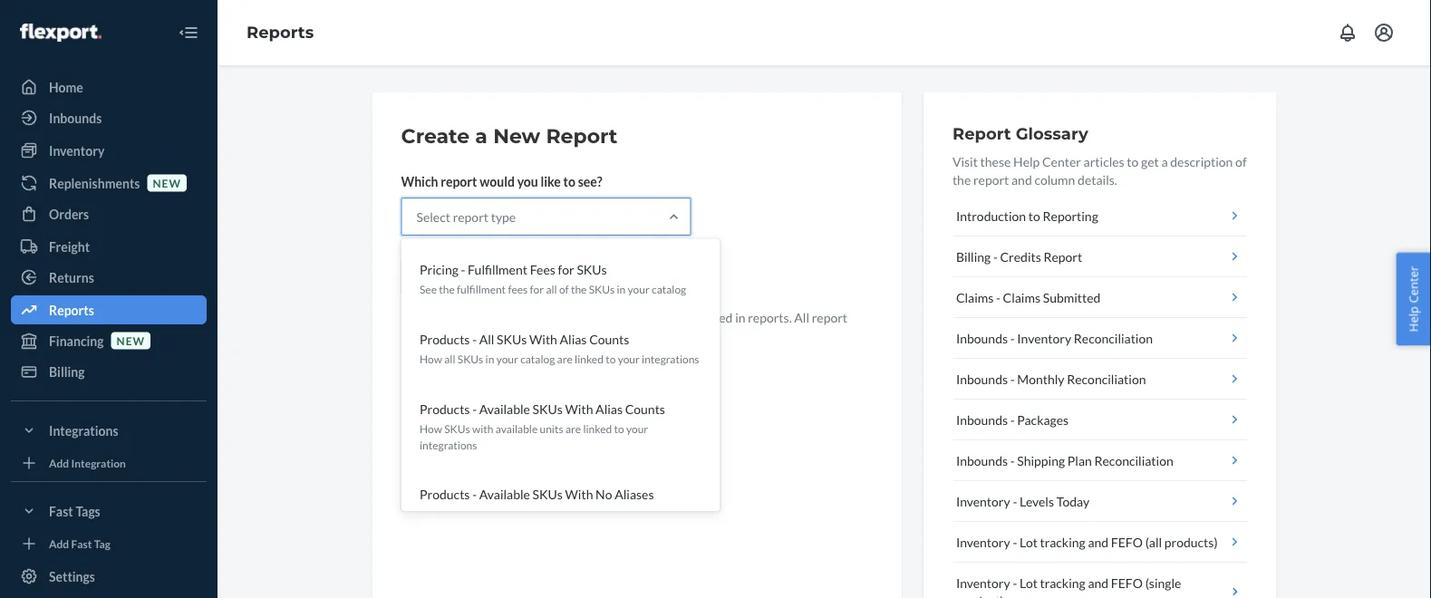 Task type: locate. For each thing, give the bounding box(es) containing it.
inbounds inside 'inbounds' link
[[49, 110, 102, 126]]

new
[[493, 124, 540, 148]]

0 horizontal spatial claims
[[956, 290, 994, 305]]

2 vertical spatial linked
[[533, 508, 562, 521]]

details.
[[1078, 172, 1118, 187]]

inbounds inside inbounds - monthly reconciliation button
[[956, 371, 1008, 387]]

report inside button
[[1044, 249, 1083, 264]]

your down universal on the bottom of the page
[[496, 353, 518, 366]]

0 vertical spatial new
[[153, 176, 181, 189]]

fefo for (all
[[1111, 534, 1143, 550]]

0 vertical spatial create
[[401, 124, 470, 148]]

how down fields
[[419, 353, 442, 366]]

lot down inventory - levels today
[[1020, 534, 1038, 550]]

tracking down the inventory - lot tracking and fefo (all products)
[[1040, 575, 1086, 591]]

submitted
[[1043, 290, 1101, 305]]

add inside 'link'
[[49, 456, 69, 470]]

home link
[[11, 73, 207, 102]]

1 add from the top
[[49, 456, 69, 470]]

reports.
[[748, 310, 792, 325]]

center inside visit these help center articles to get a description of the report and column details.
[[1042, 154, 1081, 169]]

report up select report type
[[441, 174, 477, 189]]

1 claims from the left
[[956, 290, 994, 305]]

reconciliation inside button
[[1067, 371, 1146, 387]]

create inside create report "button"
[[417, 268, 456, 283]]

2 vertical spatial reconciliation
[[1095, 453, 1174, 468]]

claims down credits
[[1003, 290, 1041, 305]]

credits
[[1000, 249, 1041, 264]]

would
[[480, 174, 515, 189]]

1 vertical spatial a
[[1162, 154, 1168, 169]]

glossary
[[1016, 123, 1089, 143]]

help center
[[1406, 266, 1422, 332]]

reconciliation inside button
[[1074, 330, 1153, 346]]

2 fefo from the top
[[1111, 575, 1143, 591]]

1 horizontal spatial new
[[153, 176, 181, 189]]

fields
[[429, 328, 458, 343]]

any
[[576, 508, 593, 521]]

- inside pricing - fulfillment fees for skus see the fulfillment fees for all of the skus in your catalog
[[461, 261, 465, 277]]

with for products - available skus with alias counts
[[565, 401, 593, 417]]

all down fees
[[546, 283, 557, 296]]

0 vertical spatial how
[[419, 353, 442, 366]]

to left any
[[564, 508, 574, 521]]

inbounds for inbounds - monthly reconciliation
[[956, 371, 1008, 387]]

which report would you like to see?
[[401, 174, 602, 189]]

inbounds for inbounds - inventory reconciliation
[[956, 330, 1008, 346]]

a inside visit these help center articles to get a description of the report and column details.
[[1162, 154, 1168, 169]]

to left the be
[[652, 310, 664, 325]]

0 horizontal spatial the
[[439, 283, 454, 296]]

report for create report
[[458, 268, 495, 283]]

reports
[[247, 22, 314, 42], [49, 302, 94, 318]]

alias inside the products - all skus with alias counts how all skus in your catalog are linked to your integrations
[[559, 331, 586, 347]]

0 horizontal spatial help
[[1014, 154, 1040, 169]]

products up (unfulfillable
[[419, 487, 470, 502]]

of up time
[[559, 283, 569, 296]]

1 vertical spatial center
[[1406, 266, 1422, 303]]

- for inbounds - packages
[[1011, 412, 1015, 427]]

which
[[401, 174, 438, 189]]

alias down (utc).
[[595, 401, 622, 417]]

0 horizontal spatial billing
[[49, 364, 85, 379]]

report glossary
[[953, 123, 1089, 143]]

may
[[412, 310, 435, 325]]

it may take up to 2 hours for new information to be reflected in reports. all report time fields are in universal time (utc).
[[401, 310, 848, 343]]

integrations inside products - available skus with alias counts how skus with available units are linked to your integrations
[[419, 438, 477, 451]]

0 vertical spatial are
[[461, 328, 479, 343]]

tracking for (single
[[1040, 575, 1086, 591]]

reconciliation inside button
[[1095, 453, 1174, 468]]

0 vertical spatial catalog
[[651, 283, 686, 296]]

new inside it may take up to 2 hours for new information to be reflected in reports. all report time fields are in universal time (utc).
[[558, 310, 581, 325]]

inbounds left packages
[[956, 412, 1008, 427]]

pricing
[[419, 261, 458, 277]]

1 horizontal spatial claims
[[1003, 290, 1041, 305]]

1 how from the top
[[419, 353, 442, 366]]

1 tracking from the top
[[1040, 534, 1086, 550]]

1 horizontal spatial all
[[546, 283, 557, 296]]

all
[[546, 283, 557, 296], [444, 353, 455, 366]]

returns link
[[11, 263, 207, 292]]

integrations up (unfulfillable
[[419, 438, 477, 451]]

with down hours
[[529, 331, 557, 347]]

report right pricing
[[458, 268, 495, 283]]

of right 'description'
[[1236, 154, 1247, 169]]

and up the inventory - lot tracking and fefo (single product) button
[[1088, 534, 1109, 550]]

2 products from the top
[[419, 401, 470, 417]]

0 vertical spatial reports
[[247, 22, 314, 42]]

like
[[541, 174, 561, 189]]

tracking down today
[[1040, 534, 1086, 550]]

0 vertical spatial and
[[1012, 172, 1032, 187]]

products down fields
[[419, 401, 470, 417]]

inventory inside inventory - lot tracking and fefo (single product)
[[956, 575, 1010, 591]]

tracking for (all
[[1040, 534, 1086, 550]]

are inside products - available skus with alias counts how skus with available units are linked to your integrations
[[565, 423, 581, 436]]

report down the reporting
[[1044, 249, 1083, 264]]

alias down the information
[[559, 331, 586, 347]]

(all
[[1146, 534, 1162, 550]]

and inside visit these help center articles to get a description of the report and column details.
[[1012, 172, 1032, 187]]

0 horizontal spatial units
[[471, 508, 494, 521]]

in inside pricing - fulfillment fees for skus see the fulfillment fees for all of the skus in your catalog
[[616, 283, 625, 296]]

1 vertical spatial available
[[479, 487, 530, 502]]

1 vertical spatial all
[[444, 353, 455, 366]]

0 horizontal spatial reports link
[[11, 296, 207, 325]]

- inside button
[[1011, 453, 1015, 468]]

1 vertical spatial alias
[[595, 401, 622, 417]]

add fast tag link
[[11, 533, 207, 555]]

how inside products - available skus with alias counts how skus with available units are linked to your integrations
[[419, 423, 442, 436]]

0 vertical spatial counts
[[589, 331, 629, 347]]

report up "these"
[[953, 123, 1011, 143]]

1 fefo from the top
[[1111, 534, 1143, 550]]

1 vertical spatial counts
[[625, 401, 665, 417]]

with down the products - all skus with alias counts how all skus in your catalog are linked to your integrations
[[565, 401, 593, 417]]

1 horizontal spatial center
[[1406, 266, 1422, 303]]

report
[[953, 123, 1011, 143], [546, 124, 618, 148], [1044, 249, 1083, 264]]

a right the get
[[1162, 154, 1168, 169]]

1 horizontal spatial with
[[472, 423, 493, 436]]

with inside products - available skus with no aliases skus with units but not linked to any integration (unfulfillable units)
[[565, 487, 593, 502]]

inbounds down claims - claims submitted
[[956, 330, 1008, 346]]

are right available
[[565, 423, 581, 436]]

catalog down universal on the bottom of the page
[[520, 353, 555, 366]]

inventory
[[49, 143, 105, 158], [1017, 330, 1072, 346], [956, 494, 1010, 509], [956, 534, 1010, 550], [956, 575, 1010, 591]]

and down inventory - lot tracking and fefo (all products) button
[[1088, 575, 1109, 591]]

billing inside billing - credits report button
[[956, 249, 991, 264]]

with up any
[[565, 487, 593, 502]]

open notifications image
[[1337, 22, 1359, 44]]

to left 2 on the left bottom of page
[[481, 310, 493, 325]]

1 vertical spatial reconciliation
[[1067, 371, 1146, 387]]

1 vertical spatial with
[[447, 508, 468, 521]]

for
[[558, 261, 574, 277], [529, 283, 544, 296], [539, 310, 556, 325]]

you
[[517, 174, 538, 189]]

reconciliation down inbounds - inventory reconciliation button
[[1067, 371, 1146, 387]]

1 vertical spatial add
[[49, 537, 69, 550]]

products - available skus with no aliases skus with units but not linked to any integration (unfulfillable units)
[[419, 487, 654, 537]]

reconciliation down claims - claims submitted button
[[1074, 330, 1153, 346]]

1 vertical spatial fefo
[[1111, 575, 1143, 591]]

1 vertical spatial reports link
[[11, 296, 207, 325]]

fast inside dropdown button
[[49, 504, 73, 519]]

1 vertical spatial create
[[417, 268, 456, 283]]

skus
[[576, 261, 607, 277], [589, 283, 614, 296], [496, 331, 527, 347], [457, 353, 483, 366], [532, 401, 562, 417], [444, 423, 470, 436], [532, 487, 562, 502], [419, 508, 445, 521]]

are down time
[[557, 353, 572, 366]]

0 horizontal spatial integrations
[[419, 438, 477, 451]]

with inside products - available skus with alias counts how skus with available units are linked to your integrations
[[565, 401, 593, 417]]

units
[[539, 423, 563, 436], [471, 508, 494, 521]]

1 horizontal spatial the
[[571, 283, 586, 296]]

create report button
[[401, 257, 511, 294]]

1 vertical spatial units
[[471, 508, 494, 521]]

fefo left (all
[[1111, 534, 1143, 550]]

and for inventory - lot tracking and fefo (single product)
[[1088, 575, 1109, 591]]

0 vertical spatial add
[[49, 456, 69, 470]]

inbounds down inbounds - packages
[[956, 453, 1008, 468]]

counts down it may take up to 2 hours for new information to be reflected in reports. all report time fields are in universal time (utc).
[[625, 401, 665, 417]]

tracking inside inventory - lot tracking and fefo (all products) button
[[1040, 534, 1086, 550]]

all inside it may take up to 2 hours for new information to be reflected in reports. all report time fields are in universal time (utc).
[[794, 310, 810, 325]]

add up settings
[[49, 537, 69, 550]]

1 lot from the top
[[1020, 534, 1038, 550]]

in
[[616, 283, 625, 296], [735, 310, 746, 325], [481, 328, 492, 343], [485, 353, 494, 366]]

products inside the products - all skus with alias counts how all skus in your catalog are linked to your integrations
[[419, 331, 470, 347]]

1 vertical spatial how
[[419, 423, 442, 436]]

-
[[993, 249, 998, 264], [461, 261, 465, 277], [996, 290, 1001, 305], [1011, 330, 1015, 346], [472, 331, 476, 347], [1011, 371, 1015, 387], [472, 401, 476, 417], [1011, 412, 1015, 427], [1011, 453, 1015, 468], [472, 487, 476, 502], [1013, 494, 1017, 509], [1013, 534, 1017, 550], [1013, 575, 1017, 591]]

- inside products - available skus with no aliases skus with units but not linked to any integration (unfulfillable units)
[[472, 487, 476, 502]]

are down up
[[461, 328, 479, 343]]

0 horizontal spatial report
[[546, 124, 618, 148]]

report down "these"
[[974, 172, 1009, 187]]

with inside the products - all skus with alias counts how all skus in your catalog are linked to your integrations
[[529, 331, 557, 347]]

skus up the information
[[589, 283, 614, 296]]

counts inside the products - all skus with alias counts how all skus in your catalog are linked to your integrations
[[589, 331, 629, 347]]

report right reports.
[[812, 310, 848, 325]]

reconciliation for inbounds - inventory reconciliation
[[1074, 330, 1153, 346]]

0 vertical spatial lot
[[1020, 534, 1038, 550]]

report for which report would you like to see?
[[441, 174, 477, 189]]

are
[[461, 328, 479, 343], [557, 353, 572, 366], [565, 423, 581, 436]]

0 vertical spatial of
[[1236, 154, 1247, 169]]

catalog inside the products - all skus with alias counts how all skus in your catalog are linked to your integrations
[[520, 353, 555, 366]]

all
[[794, 310, 810, 325], [479, 331, 494, 347]]

linked down (utc).
[[574, 353, 603, 366]]

- inside the products - all skus with alias counts how all skus in your catalog are linked to your integrations
[[472, 331, 476, 347]]

1 products from the top
[[419, 331, 470, 347]]

linked right not
[[533, 508, 562, 521]]

0 vertical spatial fast
[[49, 504, 73, 519]]

create up the may
[[417, 268, 456, 283]]

2 horizontal spatial new
[[558, 310, 581, 325]]

your up the information
[[627, 283, 649, 296]]

add for add integration
[[49, 456, 69, 470]]

to down (utc).
[[605, 353, 615, 366]]

2 vertical spatial products
[[419, 487, 470, 502]]

inventory - levels today button
[[953, 481, 1248, 522]]

with
[[529, 331, 557, 347], [565, 401, 593, 417], [565, 487, 593, 502]]

with
[[472, 423, 493, 436], [447, 508, 468, 521]]

fast left tag
[[71, 537, 92, 550]]

inventory for inventory - levels today
[[956, 494, 1010, 509]]

fefo inside inventory - lot tracking and fefo (single product)
[[1111, 575, 1143, 591]]

lot inside inventory - lot tracking and fefo (single product)
[[1020, 575, 1038, 591]]

1 vertical spatial of
[[559, 283, 569, 296]]

billing inside billing link
[[49, 364, 85, 379]]

billing - credits report button
[[953, 237, 1248, 277]]

all right reports.
[[794, 310, 810, 325]]

new for financing
[[117, 334, 145, 347]]

of inside visit these help center articles to get a description of the report and column details.
[[1236, 154, 1247, 169]]

- for inbounds - shipping plan reconciliation
[[1011, 453, 1015, 468]]

lot down the inventory - lot tracking and fefo (all products)
[[1020, 575, 1038, 591]]

the down visit on the right of the page
[[953, 172, 971, 187]]

- inside inventory - lot tracking and fefo (single product)
[[1013, 575, 1017, 591]]

1 vertical spatial with
[[565, 401, 593, 417]]

help
[[1014, 154, 1040, 169], [1406, 306, 1422, 332]]

2 add from the top
[[49, 537, 69, 550]]

reconciliation down inbounds - packages button
[[1095, 453, 1174, 468]]

0 horizontal spatial reports
[[49, 302, 94, 318]]

2 horizontal spatial report
[[1044, 249, 1083, 264]]

products for products - available skus with alias counts
[[419, 401, 470, 417]]

counts down the information
[[589, 331, 629, 347]]

available inside products - available skus with no aliases skus with units but not linked to any integration (unfulfillable units)
[[479, 487, 530, 502]]

1 horizontal spatial all
[[794, 310, 810, 325]]

add left integration
[[49, 456, 69, 470]]

billing for billing - credits report
[[956, 249, 991, 264]]

to
[[1127, 154, 1139, 169], [563, 174, 576, 189], [1029, 208, 1041, 223], [481, 310, 493, 325], [652, 310, 664, 325], [605, 353, 615, 366], [614, 423, 624, 436], [564, 508, 574, 521]]

1 vertical spatial lot
[[1020, 575, 1038, 591]]

inbounds for inbounds - shipping plan reconciliation
[[956, 453, 1008, 468]]

inventory - lot tracking and fefo (all products) button
[[953, 522, 1248, 563]]

and left "column"
[[1012, 172, 1032, 187]]

1 vertical spatial fast
[[71, 537, 92, 550]]

all left universal on the bottom of the page
[[479, 331, 494, 347]]

the up the information
[[571, 283, 586, 296]]

inbounds inside inbounds - shipping plan reconciliation button
[[956, 453, 1008, 468]]

claims - claims submitted
[[956, 290, 1101, 305]]

0 horizontal spatial alias
[[559, 331, 586, 347]]

skus down hours
[[496, 331, 527, 347]]

all down fields
[[444, 353, 455, 366]]

products for products - all skus with alias counts
[[419, 331, 470, 347]]

fast left the "tags"
[[49, 504, 73, 519]]

products down take
[[419, 331, 470, 347]]

report inside "button"
[[458, 268, 495, 283]]

0 vertical spatial products
[[419, 331, 470, 347]]

new up billing link
[[117, 334, 145, 347]]

close navigation image
[[178, 22, 199, 44]]

inbounds inside inbounds - inventory reconciliation button
[[956, 330, 1008, 346]]

fefo left (single at right
[[1111, 575, 1143, 591]]

to inside products - available skus with no aliases skus with units but not linked to any integration (unfulfillable units)
[[564, 508, 574, 521]]

0 horizontal spatial center
[[1042, 154, 1081, 169]]

create a new report
[[401, 124, 618, 148]]

0 vertical spatial billing
[[956, 249, 991, 264]]

type
[[491, 209, 516, 224]]

2 vertical spatial with
[[565, 487, 593, 502]]

counts for products - all skus with alias counts
[[589, 331, 629, 347]]

0 vertical spatial help
[[1014, 154, 1040, 169]]

with up (unfulfillable
[[447, 508, 468, 521]]

billing down financing
[[49, 364, 85, 379]]

billing link
[[11, 357, 207, 386]]

1 vertical spatial all
[[479, 331, 494, 347]]

lot
[[1020, 534, 1038, 550], [1020, 575, 1038, 591]]

- for claims - claims submitted
[[996, 290, 1001, 305]]

freight link
[[11, 232, 207, 261]]

report left the type
[[453, 209, 489, 224]]

1 horizontal spatial integrations
[[641, 353, 699, 366]]

1 available from the top
[[479, 401, 530, 417]]

1 vertical spatial billing
[[49, 364, 85, 379]]

- for products - all skus with alias counts how all skus in your catalog are linked to your integrations
[[472, 331, 476, 347]]

to up aliases
[[614, 423, 624, 436]]

0 vertical spatial with
[[472, 423, 493, 436]]

0 vertical spatial a
[[475, 124, 488, 148]]

units right available
[[539, 423, 563, 436]]

integrations
[[641, 353, 699, 366], [419, 438, 477, 451]]

billing down the introduction
[[956, 249, 991, 264]]

integration
[[595, 508, 648, 521]]

inbounds down the home
[[49, 110, 102, 126]]

select
[[417, 209, 450, 224]]

inbounds - packages button
[[953, 400, 1248, 441]]

0 vertical spatial linked
[[574, 353, 603, 366]]

2 vertical spatial new
[[117, 334, 145, 347]]

0 vertical spatial reconciliation
[[1074, 330, 1153, 346]]

1 vertical spatial help
[[1406, 306, 1422, 332]]

returns
[[49, 270, 94, 285]]

3 products from the top
[[419, 487, 470, 502]]

how left available
[[419, 423, 442, 436]]

2 available from the top
[[479, 487, 530, 502]]

products inside products - available skus with no aliases skus with units but not linked to any integration (unfulfillable units)
[[419, 487, 470, 502]]

available up available
[[479, 401, 530, 417]]

create up which at the left
[[401, 124, 470, 148]]

1 vertical spatial tracking
[[1040, 575, 1086, 591]]

1 horizontal spatial alias
[[595, 401, 622, 417]]

skus right fees
[[576, 261, 607, 277]]

integrations down the be
[[641, 353, 699, 366]]

linked inside products - available skus with alias counts how skus with available units are linked to your integrations
[[583, 423, 612, 436]]

0 vertical spatial alias
[[559, 331, 586, 347]]

alias
[[559, 331, 586, 347], [595, 401, 622, 417]]

settings
[[49, 569, 95, 584]]

tracking
[[1040, 534, 1086, 550], [1040, 575, 1086, 591]]

0 vertical spatial available
[[479, 401, 530, 417]]

2 horizontal spatial the
[[953, 172, 971, 187]]

add inside 'link'
[[49, 537, 69, 550]]

1 horizontal spatial catalog
[[651, 283, 686, 296]]

1 vertical spatial new
[[558, 310, 581, 325]]

2 claims from the left
[[1003, 290, 1041, 305]]

with left available
[[472, 423, 493, 436]]

1 horizontal spatial report
[[953, 123, 1011, 143]]

2 how from the top
[[419, 423, 442, 436]]

fefo
[[1111, 534, 1143, 550], [1111, 575, 1143, 591]]

fast
[[49, 504, 73, 519], [71, 537, 92, 550]]

0 horizontal spatial catalog
[[520, 353, 555, 366]]

alias inside products - available skus with alias counts how skus with available units are linked to your integrations
[[595, 401, 622, 417]]

articles
[[1084, 154, 1125, 169]]

how inside the products - all skus with alias counts how all skus in your catalog are linked to your integrations
[[419, 353, 442, 366]]

2 vertical spatial are
[[565, 423, 581, 436]]

0 horizontal spatial with
[[447, 508, 468, 521]]

of inside pricing - fulfillment fees for skus see the fulfillment fees for all of the skus in your catalog
[[559, 283, 569, 296]]

and inside inventory - lot tracking and fefo (single product)
[[1088, 575, 1109, 591]]

today
[[1057, 494, 1090, 509]]

0 horizontal spatial of
[[559, 283, 569, 296]]

tracking inside inventory - lot tracking and fefo (single product)
[[1040, 575, 1086, 591]]

1 vertical spatial catalog
[[520, 353, 555, 366]]

available
[[479, 401, 530, 417], [479, 487, 530, 502]]

0 vertical spatial for
[[558, 261, 574, 277]]

new up orders link
[[153, 176, 181, 189]]

report up see?
[[546, 124, 618, 148]]

the right see on the left top of page
[[439, 283, 454, 296]]

freight
[[49, 239, 90, 254]]

2 lot from the top
[[1020, 575, 1038, 591]]

create for create a new report
[[401, 124, 470, 148]]

inbounds up inbounds - packages
[[956, 371, 1008, 387]]

1 vertical spatial reports
[[49, 302, 94, 318]]

1 horizontal spatial a
[[1162, 154, 1168, 169]]

- inside products - available skus with alias counts how skus with available units are linked to your integrations
[[472, 401, 476, 417]]

inbounds inside inbounds - packages button
[[956, 412, 1008, 427]]

pricing - fulfillment fees for skus see the fulfillment fees for all of the skus in your catalog
[[419, 261, 686, 296]]

- for inventory - lot tracking and fefo (single product)
[[1013, 575, 1017, 591]]

0 horizontal spatial all
[[444, 353, 455, 366]]

of
[[1236, 154, 1247, 169], [559, 283, 569, 296]]

1 vertical spatial and
[[1088, 534, 1109, 550]]

0 horizontal spatial all
[[479, 331, 494, 347]]

0 vertical spatial all
[[546, 283, 557, 296]]

your up aliases
[[626, 423, 648, 436]]

0 vertical spatial center
[[1042, 154, 1081, 169]]

0 vertical spatial reports link
[[247, 22, 314, 42]]

0 vertical spatial fefo
[[1111, 534, 1143, 550]]

1 horizontal spatial units
[[539, 423, 563, 436]]

to left the reporting
[[1029, 208, 1041, 223]]

new up time
[[558, 310, 581, 325]]

1 horizontal spatial of
[[1236, 154, 1247, 169]]

claims
[[956, 290, 994, 305], [1003, 290, 1041, 305]]

alias for products - all skus with alias counts
[[559, 331, 586, 347]]

available inside products - available skus with alias counts how skus with available units are linked to your integrations
[[479, 401, 530, 417]]

a left new
[[475, 124, 488, 148]]

lot for inventory - lot tracking and fefo (single product)
[[1020, 575, 1038, 591]]

claims down billing - credits report
[[956, 290, 994, 305]]

1 vertical spatial linked
[[583, 423, 612, 436]]

2 tracking from the top
[[1040, 575, 1086, 591]]

units up units) at the left bottom
[[471, 508, 494, 521]]

how
[[419, 353, 442, 366], [419, 423, 442, 436]]

0 vertical spatial integrations
[[641, 353, 699, 366]]

add
[[49, 456, 69, 470], [49, 537, 69, 550]]

1 vertical spatial are
[[557, 353, 572, 366]]

inventory - levels today
[[956, 494, 1090, 509]]

linked
[[574, 353, 603, 366], [583, 423, 612, 436], [533, 508, 562, 521]]

tags
[[76, 504, 100, 519]]

2 vertical spatial and
[[1088, 575, 1109, 591]]

report
[[974, 172, 1009, 187], [441, 174, 477, 189], [453, 209, 489, 224], [458, 268, 495, 283], [812, 310, 848, 325]]

are inside the products - all skus with alias counts how all skus in your catalog are linked to your integrations
[[557, 353, 572, 366]]

catalog up the be
[[651, 283, 686, 296]]

linked up no
[[583, 423, 612, 436]]

inventory for inventory
[[49, 143, 105, 158]]

products inside products - available skus with alias counts how skus with available units are linked to your integrations
[[419, 401, 470, 417]]

to left the get
[[1127, 154, 1139, 169]]

counts inside products - available skus with alias counts how skus with available units are linked to your integrations
[[625, 401, 665, 417]]

billing
[[956, 249, 991, 264], [49, 364, 85, 379]]

new for replenishments
[[153, 176, 181, 189]]

0 horizontal spatial new
[[117, 334, 145, 347]]

available up but
[[479, 487, 530, 502]]



Task type: vqa. For each thing, say whether or not it's contained in the screenshot.
WHICH REPORT WOULD YOU LIKE TO SEE?
yes



Task type: describe. For each thing, give the bounding box(es) containing it.
skus down fields
[[457, 353, 483, 366]]

visit
[[953, 154, 978, 169]]

add for add fast tag
[[49, 537, 69, 550]]

reconciliation for inbounds - monthly reconciliation
[[1067, 371, 1146, 387]]

inventory - lot tracking and fefo (all products)
[[956, 534, 1218, 550]]

help center button
[[1396, 253, 1431, 346]]

skus left available
[[444, 423, 470, 436]]

up
[[464, 310, 478, 325]]

report inside visit these help center articles to get a description of the report and column details.
[[974, 172, 1009, 187]]

counts for products - available skus with alias counts
[[625, 401, 665, 417]]

take
[[438, 310, 462, 325]]

visit these help center articles to get a description of the report and column details.
[[953, 154, 1247, 187]]

- for inventory - lot tracking and fefo (all products)
[[1013, 534, 1017, 550]]

are inside it may take up to 2 hours for new information to be reflected in reports. all report time fields are in universal time (utc).
[[461, 328, 479, 343]]

products)
[[1165, 534, 1218, 550]]

inventory for inventory - lot tracking and fefo (single product)
[[956, 575, 1010, 591]]

available
[[495, 423, 537, 436]]

monthly
[[1017, 371, 1065, 387]]

how for products - all skus with alias counts
[[419, 353, 442, 366]]

report for select report type
[[453, 209, 489, 224]]

universal
[[494, 328, 547, 343]]

fulfillment
[[467, 261, 527, 277]]

product)
[[956, 593, 1004, 598]]

home
[[49, 79, 83, 95]]

fast inside 'link'
[[71, 537, 92, 550]]

to inside button
[[1029, 208, 1041, 223]]

your inside pricing - fulfillment fees for skus see the fulfillment fees for all of the skus in your catalog
[[627, 283, 649, 296]]

tag
[[94, 537, 111, 550]]

fast tags button
[[11, 497, 207, 526]]

- for products - available skus with alias counts how skus with available units are linked to your integrations
[[472, 401, 476, 417]]

report inside it may take up to 2 hours for new information to be reflected in reports. all report time fields are in universal time (utc).
[[812, 310, 848, 325]]

inbounds - monthly reconciliation button
[[953, 359, 1248, 400]]

replenishments
[[49, 175, 140, 191]]

inventory link
[[11, 136, 207, 165]]

fefo for (single
[[1111, 575, 1143, 591]]

description
[[1171, 154, 1233, 169]]

with for products - available skus with no aliases
[[565, 487, 593, 502]]

skus up available
[[532, 401, 562, 417]]

help inside visit these help center articles to get a description of the report and column details.
[[1014, 154, 1040, 169]]

not
[[515, 508, 531, 521]]

financing
[[49, 333, 104, 349]]

shipping
[[1017, 453, 1065, 468]]

to inside visit these help center articles to get a description of the report and column details.
[[1127, 154, 1139, 169]]

hours
[[505, 310, 537, 325]]

and for inventory - lot tracking and fefo (all products)
[[1088, 534, 1109, 550]]

select report type
[[417, 209, 516, 224]]

the inside visit these help center articles to get a description of the report and column details.
[[953, 172, 971, 187]]

inbounds - shipping plan reconciliation
[[956, 453, 1174, 468]]

add integration
[[49, 456, 126, 470]]

flexport logo image
[[20, 24, 101, 42]]

inbounds - monthly reconciliation
[[956, 371, 1146, 387]]

center inside button
[[1406, 266, 1422, 303]]

products - available skus with alias counts how skus with available units are linked to your integrations
[[419, 401, 665, 451]]

billing for billing
[[49, 364, 85, 379]]

products - all skus with alias counts how all skus in your catalog are linked to your integrations
[[419, 331, 699, 366]]

time
[[401, 328, 426, 343]]

inbounds - inventory reconciliation button
[[953, 318, 1248, 359]]

settings link
[[11, 562, 207, 591]]

(single
[[1146, 575, 1182, 591]]

skus up (unfulfillable
[[419, 508, 445, 521]]

(unfulfillable
[[419, 524, 479, 537]]

with inside products - available skus with no aliases skus with units but not linked to any integration (unfulfillable units)
[[447, 508, 468, 521]]

linked inside products - available skus with no aliases skus with units but not linked to any integration (unfulfillable units)
[[533, 508, 562, 521]]

products for products - available skus with no aliases
[[419, 487, 470, 502]]

linked inside the products - all skus with alias counts how all skus in your catalog are linked to your integrations
[[574, 353, 603, 366]]

help inside button
[[1406, 306, 1422, 332]]

skus left no
[[532, 487, 562, 502]]

catalog inside pricing - fulfillment fees for skus see the fulfillment fees for all of the skus in your catalog
[[651, 283, 686, 296]]

your down it may take up to 2 hours for new information to be reflected in reports. all report time fields are in universal time (utc).
[[617, 353, 639, 366]]

reporting
[[1043, 208, 1099, 223]]

these
[[980, 154, 1011, 169]]

open account menu image
[[1373, 22, 1395, 44]]

- for inventory - levels today
[[1013, 494, 1017, 509]]

create for create report
[[417, 268, 456, 283]]

your inside products - available skus with alias counts how skus with available units are linked to your integrations
[[626, 423, 648, 436]]

(utc).
[[580, 328, 615, 343]]

inbounds link
[[11, 103, 207, 132]]

add integration link
[[11, 452, 207, 474]]

report for billing - credits report
[[1044, 249, 1083, 264]]

units)
[[481, 524, 508, 537]]

to inside the products - all skus with alias counts how all skus in your catalog are linked to your integrations
[[605, 353, 615, 366]]

integrations
[[49, 423, 118, 438]]

add fast tag
[[49, 537, 111, 550]]

integration
[[71, 456, 126, 470]]

to inside products - available skus with alias counts how skus with available units are linked to your integrations
[[614, 423, 624, 436]]

fast tags
[[49, 504, 100, 519]]

0 horizontal spatial a
[[475, 124, 488, 148]]

inventory - lot tracking and fefo (single product) button
[[953, 563, 1248, 598]]

report for create a new report
[[546, 124, 618, 148]]

- for products - available skus with no aliases skus with units but not linked to any integration (unfulfillable units)
[[472, 487, 476, 502]]

fulfillment
[[456, 283, 505, 296]]

for inside it may take up to 2 hours for new information to be reflected in reports. all report time fields are in universal time (utc).
[[539, 310, 556, 325]]

it
[[401, 310, 410, 325]]

but
[[496, 508, 512, 521]]

levels
[[1020, 494, 1054, 509]]

with inside products - available skus with alias counts how skus with available units are linked to your integrations
[[472, 423, 493, 436]]

create report
[[417, 268, 495, 283]]

with for products - all skus with alias counts
[[529, 331, 557, 347]]

units inside products - available skus with alias counts how skus with available units are linked to your integrations
[[539, 423, 563, 436]]

information
[[584, 310, 650, 325]]

get
[[1141, 154, 1159, 169]]

inventory for inventory - lot tracking and fefo (all products)
[[956, 534, 1010, 550]]

orders
[[49, 206, 89, 222]]

integrations button
[[11, 416, 207, 445]]

alias for products - available skus with alias counts
[[595, 401, 622, 417]]

all inside the products - all skus with alias counts how all skus in your catalog are linked to your integrations
[[444, 353, 455, 366]]

available for products - available skus with alias counts
[[479, 401, 530, 417]]

orders link
[[11, 199, 207, 228]]

inventory - lot tracking and fefo (single product)
[[956, 575, 1182, 598]]

inbounds - inventory reconciliation
[[956, 330, 1153, 346]]

see
[[419, 283, 436, 296]]

1 horizontal spatial reports
[[247, 22, 314, 42]]

reflected
[[683, 310, 733, 325]]

billing - credits report
[[956, 249, 1083, 264]]

- for pricing - fulfillment fees for skus see the fulfillment fees for all of the skus in your catalog
[[461, 261, 465, 277]]

see?
[[578, 174, 602, 189]]

inbounds - packages
[[956, 412, 1069, 427]]

in inside the products - all skus with alias counts how all skus in your catalog are linked to your integrations
[[485, 353, 494, 366]]

fees
[[530, 261, 555, 277]]

inbounds for inbounds - packages
[[956, 412, 1008, 427]]

to right like
[[563, 174, 576, 189]]

all inside pricing - fulfillment fees for skus see the fulfillment fees for all of the skus in your catalog
[[546, 283, 557, 296]]

units inside products - available skus with no aliases skus with units but not linked to any integration (unfulfillable units)
[[471, 508, 494, 521]]

all inside the products - all skus with alias counts how all skus in your catalog are linked to your integrations
[[479, 331, 494, 347]]

- for billing - credits report
[[993, 249, 998, 264]]

- for inbounds - inventory reconciliation
[[1011, 330, 1015, 346]]

fees
[[508, 283, 527, 296]]

- for inbounds - monthly reconciliation
[[1011, 371, 1015, 387]]

claims - claims submitted button
[[953, 277, 1248, 318]]

lot for inventory - lot tracking and fefo (all products)
[[1020, 534, 1038, 550]]

available for products - available skus with no aliases
[[479, 487, 530, 502]]

integrations inside the products - all skus with alias counts how all skus in your catalog are linked to your integrations
[[641, 353, 699, 366]]

no
[[595, 487, 612, 502]]

1 horizontal spatial reports link
[[247, 22, 314, 42]]

time
[[550, 328, 577, 343]]

how for products - available skus with alias counts
[[419, 423, 442, 436]]

packages
[[1017, 412, 1069, 427]]

1 vertical spatial for
[[529, 283, 544, 296]]

inbounds for inbounds
[[49, 110, 102, 126]]



